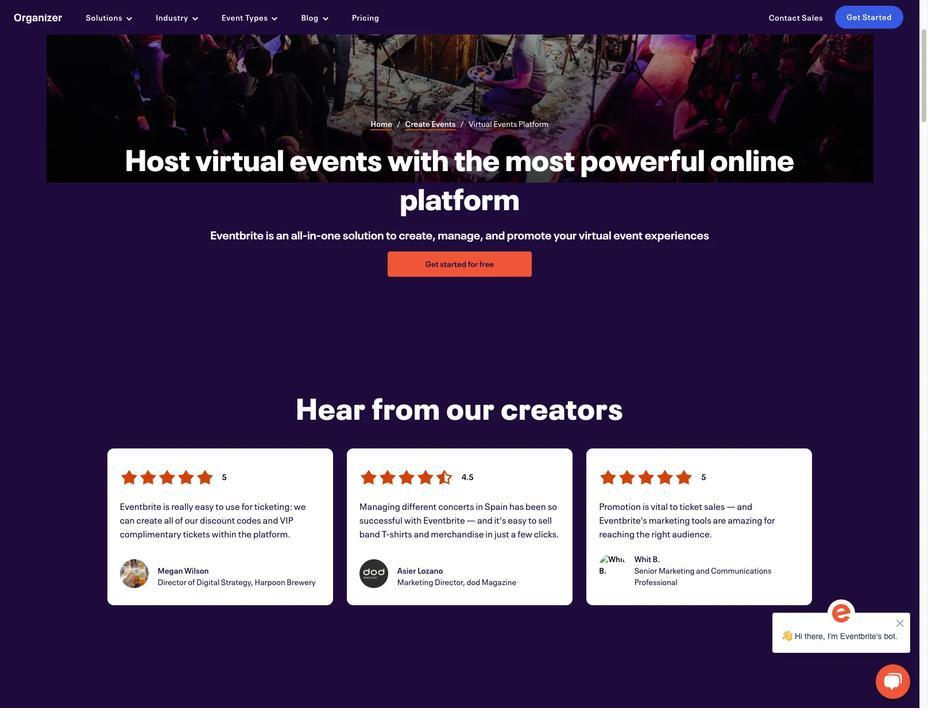 Task type: describe. For each thing, give the bounding box(es) containing it.
codes
[[237, 514, 261, 526]]

home
[[371, 119, 392, 129]]

contact sales link
[[765, 6, 827, 29]]

with inside host virtual events with the most powerful online platform
[[388, 140, 449, 179]]

1 horizontal spatial virtual
[[579, 228, 612, 243]]

home link
[[371, 119, 392, 131]]

for inside promotion is vital to ticket sales — and eventbrite's marketing tools are amazing for reaching the right audience.
[[764, 514, 775, 526]]

asier lozano marketing director, dod magazine
[[397, 565, 517, 587]]

director
[[158, 577, 187, 587]]

to inside promotion is vital to ticket sales — and eventbrite's marketing tools are amazing for reaching the right audience.
[[670, 500, 678, 512]]

easy inside eventbrite is really easy to use for ticketing: we can create all of our discount codes and vip complimentary tickets within the platform.
[[195, 500, 214, 512]]

within
[[212, 528, 237, 540]]

solution
[[343, 228, 384, 243]]

contact
[[769, 12, 800, 23]]

sales
[[704, 500, 725, 512]]

one
[[321, 228, 341, 243]]

secondary organizer element
[[0, 0, 920, 34]]

discount
[[200, 514, 235, 526]]

all
[[164, 514, 173, 526]]

creators
[[501, 389, 624, 428]]

2 / from the left
[[461, 119, 464, 129]]

eventbrite is an all-in-one solution to create, manage, and promote your virtual event experiences
[[210, 228, 709, 243]]

lozano
[[418, 565, 443, 576]]

director,
[[435, 577, 465, 587]]

amazing
[[728, 514, 763, 526]]

b.
[[653, 554, 660, 564]]

event
[[222, 12, 244, 23]]

shirts
[[390, 528, 412, 540]]

5 for use
[[222, 471, 227, 482]]

whit b. senior marketing and communications professional
[[635, 554, 772, 587]]

strategy,
[[221, 577, 253, 587]]

right
[[652, 528, 671, 540]]

harpoon brewery image
[[120, 559, 149, 588]]

eventbrite for eventbrite is an all-in-one solution to create, manage, and promote your virtual event experiences
[[210, 228, 264, 243]]

the inside host virtual events with the most powerful online platform
[[454, 140, 500, 179]]

— inside promotion is vital to ticket sales — and eventbrite's marketing tools are amazing for reaching the right audience.
[[727, 500, 736, 512]]

is for really
[[163, 500, 170, 512]]

different
[[402, 500, 437, 512]]

really
[[171, 500, 193, 512]]

managing different concerts in spain has been so successful with eventbrite — and it's easy to sell band t-shirts and merchandise in just a few clicks.
[[360, 500, 559, 540]]

marketing inside whit b. senior marketing and communications professional
[[659, 565, 695, 576]]

clicks.
[[534, 528, 559, 540]]

and right shirts
[[414, 528, 429, 540]]

eventbrite's
[[599, 514, 647, 526]]

the inside promotion is vital to ticket sales — and eventbrite's marketing tools are amazing for reaching the right audience.
[[637, 528, 650, 540]]

are
[[713, 514, 726, 526]]

few
[[518, 528, 532, 540]]

sell
[[538, 514, 552, 526]]

1 events from the left
[[432, 119, 456, 129]]

2 events from the left
[[494, 119, 517, 129]]

promote
[[507, 228, 552, 243]]

4.5
[[462, 471, 474, 482]]

all-
[[291, 228, 307, 243]]

contact sales
[[769, 12, 823, 23]]

spain
[[485, 500, 508, 512]]

with inside managing different concerts in spain has been so successful with eventbrite — and it's easy to sell band t-shirts and merchandise in just a few clicks.
[[404, 514, 422, 526]]

senior
[[635, 565, 657, 576]]

megan
[[158, 565, 183, 576]]

— inside managing different concerts in spain has been so successful with eventbrite — and it's easy to sell band t-shirts and merchandise in just a few clicks.
[[467, 514, 476, 526]]

create events link
[[405, 119, 456, 131]]

complimentary
[[120, 528, 181, 540]]

create,
[[399, 228, 436, 243]]

get started for free
[[426, 259, 494, 270]]

event
[[614, 228, 643, 243]]

1 horizontal spatial our
[[447, 389, 495, 428]]

1 / from the left
[[397, 119, 401, 129]]

an
[[276, 228, 289, 243]]

events
[[290, 140, 382, 179]]

to left create,
[[386, 228, 397, 243]]

and inside promotion is vital to ticket sales — and eventbrite's marketing tools are amazing for reaching the right audience.
[[737, 500, 753, 512]]

vip
[[280, 514, 293, 526]]

pricing
[[352, 12, 379, 23]]

most
[[505, 140, 575, 179]]

communications
[[711, 565, 772, 576]]

host
[[125, 140, 190, 179]]

free
[[480, 259, 494, 270]]

experiences
[[645, 228, 709, 243]]

digital
[[197, 577, 220, 587]]

asier
[[397, 565, 416, 576]]

t-
[[382, 528, 390, 540]]

dod
[[467, 577, 480, 587]]

eventbrite for eventbrite is really easy to use for ticketing: we can create all of our discount codes and vip complimentary tickets within the platform.
[[120, 500, 162, 512]]

professional
[[635, 577, 678, 587]]

it's
[[494, 514, 506, 526]]

band
[[360, 528, 380, 540]]

platform.
[[253, 528, 291, 540]]

ticketing:
[[254, 500, 292, 512]]

reaching
[[599, 528, 635, 540]]



Task type: vqa. For each thing, say whether or not it's contained in the screenshot.


Task type: locate. For each thing, give the bounding box(es) containing it.
the inside eventbrite is really easy to use for ticketing: we can create all of our discount codes and vip complimentary tickets within the platform.
[[238, 528, 252, 540]]

get started link
[[836, 6, 904, 29]]

1 vertical spatial marketing
[[397, 577, 433, 587]]

to inside managing different concerts in spain has been so successful with eventbrite — and it's easy to sell band t-shirts and merchandise in just a few clicks.
[[529, 514, 537, 526]]

of inside megan wilson director of digital strategy, harpoon brewery
[[188, 577, 195, 587]]

started for get
[[863, 11, 892, 22]]

the down codes
[[238, 528, 252, 540]]

0 vertical spatial eventbrite
[[210, 228, 264, 243]]

0 vertical spatial easy
[[195, 500, 214, 512]]

concerts
[[438, 500, 474, 512]]

1 vertical spatial started
[[440, 259, 467, 270]]

and up platform.
[[263, 514, 278, 526]]

types
[[245, 12, 268, 23]]

1 horizontal spatial is
[[266, 228, 274, 243]]

0 vertical spatial —
[[727, 500, 736, 512]]

started right get
[[863, 11, 892, 22]]

marketing inside asier lozano marketing director, dod magazine
[[397, 577, 433, 587]]

event types
[[222, 12, 268, 23]]

create
[[136, 514, 162, 526]]

just
[[495, 528, 509, 540]]

1 horizontal spatial —
[[727, 500, 736, 512]]

events right create
[[432, 119, 456, 129]]

0 horizontal spatial started
[[440, 259, 467, 270]]

of right all
[[175, 514, 183, 526]]

/ right home
[[397, 119, 401, 129]]

create
[[405, 119, 430, 129]]

is left an
[[266, 228, 274, 243]]

to inside eventbrite is really easy to use for ticketing: we can create all of our discount codes and vip complimentary tickets within the platform.
[[216, 500, 224, 512]]

2 vertical spatial eventbrite
[[423, 514, 465, 526]]

to left sell
[[529, 514, 537, 526]]

sales
[[802, 12, 823, 23]]

0 horizontal spatial /
[[397, 119, 401, 129]]

1 vertical spatial virtual
[[579, 228, 612, 243]]

eventbrite left an
[[210, 228, 264, 243]]

eventbrite up create
[[120, 500, 162, 512]]

to left use
[[216, 500, 224, 512]]

1 vertical spatial with
[[404, 514, 422, 526]]

virtual
[[469, 119, 492, 129]]

with down create
[[388, 140, 449, 179]]

to
[[386, 228, 397, 243], [216, 500, 224, 512], [670, 500, 678, 512], [529, 514, 537, 526]]

2 horizontal spatial the
[[637, 528, 650, 540]]

for inside eventbrite is really easy to use for ticketing: we can create all of our discount codes and vip complimentary tickets within the platform.
[[242, 500, 253, 512]]

1 vertical spatial in
[[486, 528, 493, 540]]

1 vertical spatial eventbrite
[[120, 500, 162, 512]]

from
[[372, 389, 441, 428]]

tickets
[[183, 528, 210, 540]]

dod magazine image
[[360, 559, 388, 588]]

1 horizontal spatial in
[[486, 528, 493, 540]]

megan wilson director of digital strategy, harpoon brewery
[[158, 565, 316, 587]]

host virtual events with the most powerful online platform
[[125, 140, 795, 219]]

1 horizontal spatial of
[[188, 577, 195, 587]]

whit
[[635, 554, 652, 564]]

0 horizontal spatial —
[[467, 514, 476, 526]]

and down audience.
[[696, 565, 710, 576]]

0 vertical spatial in
[[476, 500, 483, 512]]

2 horizontal spatial for
[[764, 514, 775, 526]]

1 5 from the left
[[222, 471, 227, 482]]

get started for free button
[[388, 252, 532, 277]]

1 horizontal spatial /
[[461, 119, 464, 129]]

0 vertical spatial marketing
[[659, 565, 695, 576]]

use
[[226, 500, 240, 512]]

of inside eventbrite is really easy to use for ticketing: we can create all of our discount codes and vip complimentary tickets within the platform.
[[175, 514, 183, 526]]

vital
[[651, 500, 668, 512]]

— up merchandise
[[467, 514, 476, 526]]

1 horizontal spatial the
[[454, 140, 500, 179]]

a
[[511, 528, 516, 540]]

wilson
[[184, 565, 209, 576]]

1 vertical spatial of
[[188, 577, 195, 587]]

0 vertical spatial for
[[468, 259, 478, 270]]

get
[[847, 11, 861, 22]]

in
[[476, 500, 483, 512], [486, 528, 493, 540]]

in left spain
[[476, 500, 483, 512]]

for right amazing
[[764, 514, 775, 526]]

started right "get"
[[440, 259, 467, 270]]

0 vertical spatial virtual
[[195, 140, 284, 179]]

home / create events / virtual events platform
[[371, 119, 549, 129]]

of down wilson
[[188, 577, 195, 587]]

your
[[554, 228, 577, 243]]

1 horizontal spatial for
[[468, 259, 478, 270]]

5 for sales
[[702, 471, 706, 482]]

eventbrite inside eventbrite is really easy to use for ticketing: we can create all of our discount codes and vip complimentary tickets within the platform.
[[120, 500, 162, 512]]

/ left virtual
[[461, 119, 464, 129]]

and up free
[[486, 228, 505, 243]]

merchandise
[[431, 528, 484, 540]]

events right virtual
[[494, 119, 517, 129]]

1 vertical spatial —
[[467, 514, 476, 526]]

of
[[175, 514, 183, 526], [188, 577, 195, 587]]

to right vital
[[670, 500, 678, 512]]

0 horizontal spatial in
[[476, 500, 483, 512]]

1 vertical spatial our
[[185, 514, 198, 526]]

and inside whit b. senior marketing and communications professional
[[696, 565, 710, 576]]

magazine
[[482, 577, 517, 587]]

1 vertical spatial easy
[[508, 514, 527, 526]]

is
[[266, 228, 274, 243], [163, 500, 170, 512], [643, 500, 649, 512]]

5 up sales
[[702, 471, 706, 482]]

marketing
[[649, 514, 690, 526]]

has
[[510, 500, 524, 512]]

in left just
[[486, 528, 493, 540]]

eventbrite
[[210, 228, 264, 243], [120, 500, 162, 512], [423, 514, 465, 526]]

audience.
[[672, 528, 712, 540]]

started inside button
[[440, 259, 467, 270]]

been
[[526, 500, 546, 512]]

and up amazing
[[737, 500, 753, 512]]

1 horizontal spatial easy
[[508, 514, 527, 526]]

hear from our creators
[[296, 389, 624, 428]]

tools
[[692, 514, 712, 526]]

for up codes
[[242, 500, 253, 512]]

easy up discount
[[195, 500, 214, 512]]

pricing link
[[348, 6, 383, 29]]

1 horizontal spatial events
[[494, 119, 517, 129]]

in-
[[307, 228, 321, 243]]

harpoon
[[255, 577, 285, 587]]

the
[[454, 140, 500, 179], [238, 528, 252, 540], [637, 528, 650, 540]]

easy down has
[[508, 514, 527, 526]]

promotion
[[599, 500, 641, 512]]

started inside secondary organizer element
[[863, 11, 892, 22]]

—
[[727, 500, 736, 512], [467, 514, 476, 526]]

5 up use
[[222, 471, 227, 482]]

is for an
[[266, 228, 274, 243]]

2 5 from the left
[[702, 471, 706, 482]]

0 horizontal spatial events
[[432, 119, 456, 129]]

whit b. image
[[599, 554, 625, 582]]

and inside eventbrite is really easy to use for ticketing: we can create all of our discount codes and vip complimentary tickets within the platform.
[[263, 514, 278, 526]]

1 horizontal spatial marketing
[[659, 565, 695, 576]]

our inside eventbrite is really easy to use for ticketing: we can create all of our discount codes and vip complimentary tickets within the platform.
[[185, 514, 198, 526]]

0 horizontal spatial eventbrite
[[120, 500, 162, 512]]

for inside button
[[468, 259, 478, 270]]

1 horizontal spatial 5
[[702, 471, 706, 482]]

easy inside managing different concerts in spain has been so successful with eventbrite — and it's easy to sell band t-shirts and merchandise in just a few clicks.
[[508, 514, 527, 526]]

promotion is vital to ticket sales — and eventbrite's marketing tools are amazing for reaching the right audience.
[[599, 500, 775, 540]]

marketing down asier
[[397, 577, 433, 587]]

marketing
[[659, 565, 695, 576], [397, 577, 433, 587]]

solutions
[[86, 12, 123, 23]]

1 vertical spatial for
[[242, 500, 253, 512]]

0 vertical spatial with
[[388, 140, 449, 179]]

organizer
[[14, 10, 62, 24]]

started for get
[[440, 259, 467, 270]]

eventbrite down concerts
[[423, 514, 465, 526]]

ticket
[[680, 500, 703, 512]]

0 horizontal spatial the
[[238, 528, 252, 540]]

for left free
[[468, 259, 478, 270]]

we
[[294, 500, 306, 512]]

is left vital
[[643, 500, 649, 512]]

with down different
[[404, 514, 422, 526]]

0 vertical spatial of
[[175, 514, 183, 526]]

is up all
[[163, 500, 170, 512]]

the down virtual
[[454, 140, 500, 179]]

and
[[486, 228, 505, 243], [737, 500, 753, 512], [263, 514, 278, 526], [477, 514, 493, 526], [414, 528, 429, 540], [696, 565, 710, 576]]

0 horizontal spatial for
[[242, 500, 253, 512]]

5
[[222, 471, 227, 482], [702, 471, 706, 482]]

for
[[468, 259, 478, 270], [242, 500, 253, 512], [764, 514, 775, 526]]

is inside promotion is vital to ticket sales — and eventbrite's marketing tools are amazing for reaching the right audience.
[[643, 500, 649, 512]]

0 horizontal spatial marketing
[[397, 577, 433, 587]]

is for vital
[[643, 500, 649, 512]]

0 vertical spatial our
[[447, 389, 495, 428]]

events
[[432, 119, 456, 129], [494, 119, 517, 129]]

hear
[[296, 389, 366, 428]]

get started for free link
[[388, 252, 532, 277]]

0 horizontal spatial of
[[175, 514, 183, 526]]

0 vertical spatial started
[[863, 11, 892, 22]]

virtual inside host virtual events with the most powerful online platform
[[195, 140, 284, 179]]

successful
[[360, 514, 403, 526]]

can
[[120, 514, 135, 526]]

0 horizontal spatial our
[[185, 514, 198, 526]]

blog
[[301, 12, 319, 23]]

1 horizontal spatial started
[[863, 11, 892, 22]]

— right sales
[[727, 500, 736, 512]]

1 horizontal spatial eventbrite
[[210, 228, 264, 243]]

0 horizontal spatial virtual
[[195, 140, 284, 179]]

industry
[[156, 12, 188, 23]]

easy
[[195, 500, 214, 512], [508, 514, 527, 526]]

manage,
[[438, 228, 483, 243]]

platform
[[519, 119, 549, 129]]

so
[[548, 500, 557, 512]]

eventbrite inside managing different concerts in spain has been so successful with eventbrite — and it's easy to sell band t-shirts and merchandise in just a few clicks.
[[423, 514, 465, 526]]

0 horizontal spatial 5
[[222, 471, 227, 482]]

2 horizontal spatial eventbrite
[[423, 514, 465, 526]]

the left right
[[637, 528, 650, 540]]

chat widget region
[[761, 599, 920, 708]]

0 horizontal spatial is
[[163, 500, 170, 512]]

2 vertical spatial for
[[764, 514, 775, 526]]

is inside eventbrite is really easy to use for ticketing: we can create all of our discount codes and vip complimentary tickets within the platform.
[[163, 500, 170, 512]]

2 horizontal spatial is
[[643, 500, 649, 512]]

eventbrite is really easy to use for ticketing: we can create all of our discount codes and vip complimentary tickets within the platform.
[[120, 500, 306, 540]]

0 horizontal spatial easy
[[195, 500, 214, 512]]

and left it's
[[477, 514, 493, 526]]

online
[[711, 140, 795, 179]]

marketing down b.
[[659, 565, 695, 576]]



